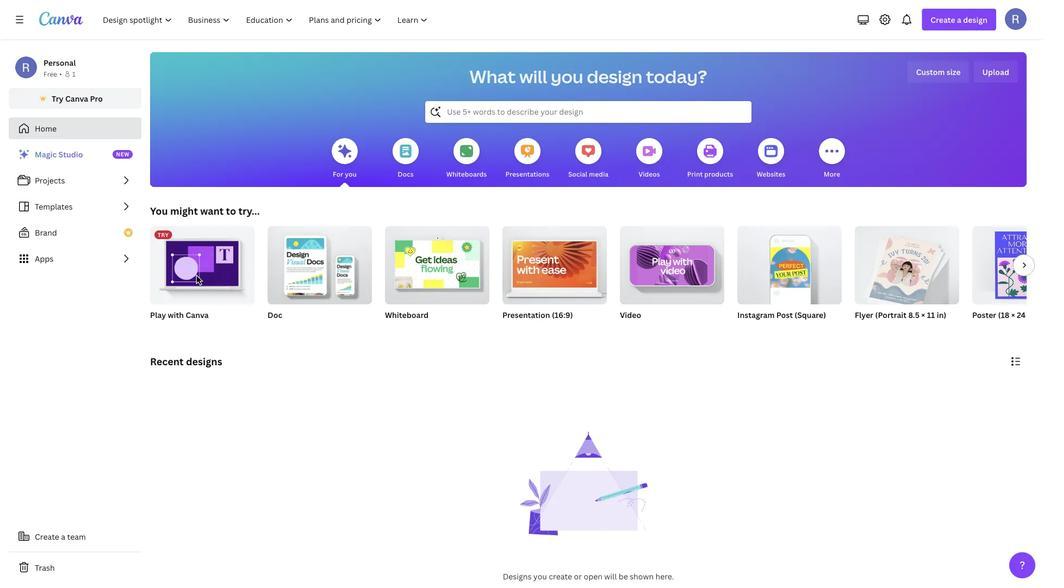 Task type: vqa. For each thing, say whether or not it's contained in the screenshot.
"New"
yes



Task type: describe. For each thing, give the bounding box(es) containing it.
group for poster (18 × 24 in po
[[973, 226, 1044, 305]]

pro
[[90, 93, 103, 104]]

today?
[[646, 65, 707, 88]]

docs
[[398, 169, 414, 178]]

whiteboard
[[385, 310, 429, 320]]

templates link
[[9, 196, 141, 218]]

try for try
[[158, 231, 169, 239]]

0 vertical spatial you
[[551, 65, 583, 88]]

more button
[[819, 131, 845, 187]]

studio
[[59, 149, 83, 160]]

a for team
[[61, 532, 65, 542]]

(portrait
[[876, 310, 907, 320]]

create a design
[[931, 14, 988, 25]]

create
[[549, 571, 572, 582]]

projects link
[[9, 170, 141, 191]]

instagram
[[738, 310, 775, 320]]

presentation (16:9) group
[[503, 222, 607, 334]]

for you
[[333, 169, 357, 178]]

recent
[[150, 355, 184, 368]]

social
[[568, 169, 588, 178]]

× for (portrait
[[922, 310, 925, 320]]

with
[[168, 310, 184, 320]]

templates
[[35, 202, 73, 212]]

social media button
[[568, 131, 609, 187]]

upload button
[[974, 61, 1018, 83]]

poster (18 × 24 in po
[[973, 310, 1044, 320]]

you for for you
[[345, 169, 357, 178]]

custom size
[[916, 67, 961, 77]]

or
[[574, 571, 582, 582]]

for
[[333, 169, 343, 178]]

top level navigation element
[[96, 9, 437, 30]]

upload
[[983, 67, 1010, 77]]

print
[[687, 169, 703, 178]]

create for create a design
[[931, 14, 956, 25]]

size
[[947, 67, 961, 77]]

shown
[[630, 571, 654, 582]]

presentation (16:9) 1920 × 1080 px
[[503, 310, 573, 333]]

designs
[[186, 355, 222, 368]]

magic studio
[[35, 149, 83, 160]]

× for (16:9)
[[520, 324, 523, 333]]

media
[[589, 169, 609, 178]]

play
[[150, 310, 166, 320]]

8.5
[[909, 310, 920, 320]]

doc group
[[268, 222, 372, 334]]

recent designs
[[150, 355, 222, 368]]

you for designs you create or open will be shown here.
[[534, 571, 547, 582]]

po
[[1037, 310, 1044, 320]]

post
[[777, 310, 793, 320]]

social media
[[568, 169, 609, 178]]

projects
[[35, 175, 65, 186]]

design inside create a design dropdown button
[[964, 14, 988, 25]]

here.
[[656, 571, 674, 582]]

print products button
[[687, 131, 733, 187]]

canva inside try canva pro button
[[65, 93, 88, 104]]

presentations
[[506, 169, 550, 178]]

list containing magic studio
[[9, 144, 141, 270]]

doc
[[268, 310, 282, 320]]

(16:9)
[[552, 310, 573, 320]]

poster
[[973, 310, 997, 320]]

play with canva group
[[150, 226, 255, 321]]

create a team
[[35, 532, 86, 542]]

brand
[[35, 228, 57, 238]]

× inside group
[[1012, 310, 1015, 320]]

(18
[[998, 310, 1010, 320]]

brand link
[[9, 222, 141, 244]]

group for instagram post (square)
[[738, 222, 842, 305]]

what
[[470, 65, 516, 88]]

presentations button
[[506, 131, 550, 187]]

free •
[[44, 69, 62, 78]]

video
[[620, 310, 641, 320]]

create for create a team
[[35, 532, 59, 542]]

try canva pro button
[[9, 88, 141, 109]]

flyer
[[855, 310, 874, 320]]

whiteboard group
[[385, 222, 490, 334]]

apps
[[35, 254, 54, 264]]

home
[[35, 123, 57, 134]]

presentation
[[503, 310, 550, 320]]

flyer (portrait 8.5 × 11 in) group
[[855, 222, 960, 334]]



Task type: locate. For each thing, give the bounding box(es) containing it.
1 horizontal spatial create
[[931, 14, 956, 25]]

a inside dropdown button
[[957, 14, 962, 25]]

2 horizontal spatial ×
[[1012, 310, 1015, 320]]

list
[[9, 144, 141, 270]]

what will you design today?
[[470, 65, 707, 88]]

you
[[150, 204, 168, 218]]

might
[[170, 204, 198, 218]]

2 horizontal spatial you
[[551, 65, 583, 88]]

trash link
[[9, 557, 141, 579]]

design left ruby anderson image
[[964, 14, 988, 25]]

videos
[[639, 169, 660, 178]]

you inside 'for you' button
[[345, 169, 357, 178]]

try down you
[[158, 231, 169, 239]]

instagram post (square) group
[[738, 222, 842, 334]]

a left team
[[61, 532, 65, 542]]

whiteboards button
[[446, 131, 487, 187]]

try
[[52, 93, 63, 104], [158, 231, 169, 239]]

will
[[520, 65, 547, 88], [605, 571, 617, 582]]

0 horizontal spatial a
[[61, 532, 65, 542]]

canva
[[65, 93, 88, 104], [186, 310, 209, 320]]

1 horizontal spatial will
[[605, 571, 617, 582]]

create inside button
[[35, 532, 59, 542]]

design up search search box
[[587, 65, 643, 88]]

canva inside play with canva group
[[186, 310, 209, 320]]

1 horizontal spatial you
[[534, 571, 547, 582]]

designs
[[503, 571, 532, 582]]

new
[[116, 151, 130, 158]]

whiteboards
[[446, 169, 487, 178]]

videos button
[[636, 131, 663, 187]]

free
[[44, 69, 57, 78]]

try for try canva pro
[[52, 93, 63, 104]]

24
[[1017, 310, 1026, 320]]

custom
[[916, 67, 945, 77]]

in
[[1028, 310, 1035, 320]]

0 horizontal spatial ×
[[520, 324, 523, 333]]

1 vertical spatial a
[[61, 532, 65, 542]]

a for design
[[957, 14, 962, 25]]

for you button
[[332, 131, 358, 187]]

0 vertical spatial try
[[52, 93, 63, 104]]

× left 24
[[1012, 310, 1015, 320]]

group
[[268, 222, 372, 305], [385, 222, 490, 305], [503, 222, 607, 305], [620, 222, 725, 305], [738, 222, 842, 305], [855, 222, 960, 308], [973, 226, 1044, 305]]

1 vertical spatial try
[[158, 231, 169, 239]]

try inside try canva pro button
[[52, 93, 63, 104]]

websites
[[757, 169, 786, 178]]

create
[[931, 14, 956, 25], [35, 532, 59, 542]]

in)
[[937, 310, 947, 320]]

apps link
[[9, 248, 141, 270]]

more
[[824, 169, 841, 178]]

canva left the pro
[[65, 93, 88, 104]]

home link
[[9, 117, 141, 139]]

magic
[[35, 149, 57, 160]]

group for video
[[620, 222, 725, 305]]

group for doc
[[268, 222, 372, 305]]

create a team button
[[9, 526, 141, 548]]

websites button
[[757, 131, 786, 187]]

Search search field
[[447, 102, 730, 122]]

1 horizontal spatial a
[[957, 14, 962, 25]]

ruby anderson image
[[1005, 8, 1027, 30]]

0 vertical spatial create
[[931, 14, 956, 25]]

open
[[584, 571, 603, 582]]

1
[[72, 69, 76, 78]]

0 horizontal spatial design
[[587, 65, 643, 88]]

group for flyer (portrait 8.5 × 11 in)
[[855, 222, 960, 308]]

× right 1920
[[520, 324, 523, 333]]

try canva pro
[[52, 93, 103, 104]]

docs button
[[393, 131, 419, 187]]

1080
[[525, 324, 541, 333]]

play with canva
[[150, 310, 209, 320]]

you might want to try...
[[150, 204, 260, 218]]

0 horizontal spatial canva
[[65, 93, 88, 104]]

× inside group
[[922, 310, 925, 320]]

try inside play with canva group
[[158, 231, 169, 239]]

will right the what
[[520, 65, 547, 88]]

1 vertical spatial you
[[345, 169, 357, 178]]

a up the 'size'
[[957, 14, 962, 25]]

you up search search box
[[551, 65, 583, 88]]

create left team
[[35, 532, 59, 542]]

designs you create or open will be shown here.
[[503, 571, 674, 582]]

1 horizontal spatial design
[[964, 14, 988, 25]]

0 horizontal spatial try
[[52, 93, 63, 104]]

0 vertical spatial a
[[957, 14, 962, 25]]

1 vertical spatial canva
[[186, 310, 209, 320]]

•
[[59, 69, 62, 78]]

None search field
[[425, 101, 752, 123]]

poster (18 × 24 in portrait) group
[[973, 226, 1044, 334]]

group for presentation (16:9)
[[503, 222, 607, 305]]

video group
[[620, 222, 725, 334]]

design
[[964, 14, 988, 25], [587, 65, 643, 88]]

be
[[619, 571, 628, 582]]

will left be
[[605, 571, 617, 582]]

print products
[[687, 169, 733, 178]]

create inside dropdown button
[[931, 14, 956, 25]]

flyer (portrait 8.5 × 11 in)
[[855, 310, 947, 320]]

you
[[551, 65, 583, 88], [345, 169, 357, 178], [534, 571, 547, 582]]

personal
[[44, 57, 76, 68]]

1920
[[503, 324, 518, 333]]

try down •
[[52, 93, 63, 104]]

× left 11
[[922, 310, 925, 320]]

trash
[[35, 563, 55, 573]]

try...
[[238, 204, 260, 218]]

2 vertical spatial you
[[534, 571, 547, 582]]

0 vertical spatial canva
[[65, 93, 88, 104]]

px
[[543, 324, 550, 333]]

you right for on the top
[[345, 169, 357, 178]]

× inside presentation (16:9) 1920 × 1080 px
[[520, 324, 523, 333]]

1 horizontal spatial try
[[158, 231, 169, 239]]

1 vertical spatial will
[[605, 571, 617, 582]]

(square)
[[795, 310, 826, 320]]

0 vertical spatial will
[[520, 65, 547, 88]]

products
[[705, 169, 733, 178]]

a inside button
[[61, 532, 65, 542]]

team
[[67, 532, 86, 542]]

×
[[922, 310, 925, 320], [1012, 310, 1015, 320], [520, 324, 523, 333]]

0 vertical spatial design
[[964, 14, 988, 25]]

11
[[927, 310, 935, 320]]

0 horizontal spatial you
[[345, 169, 357, 178]]

want
[[200, 204, 224, 218]]

create a design button
[[922, 9, 997, 30]]

1 horizontal spatial ×
[[922, 310, 925, 320]]

to
[[226, 204, 236, 218]]

create up custom size dropdown button
[[931, 14, 956, 25]]

1 vertical spatial design
[[587, 65, 643, 88]]

canva right with
[[186, 310, 209, 320]]

1 vertical spatial create
[[35, 532, 59, 542]]

0 horizontal spatial will
[[520, 65, 547, 88]]

you left create
[[534, 571, 547, 582]]

0 horizontal spatial create
[[35, 532, 59, 542]]

1 horizontal spatial canva
[[186, 310, 209, 320]]

custom size button
[[908, 61, 970, 83]]



